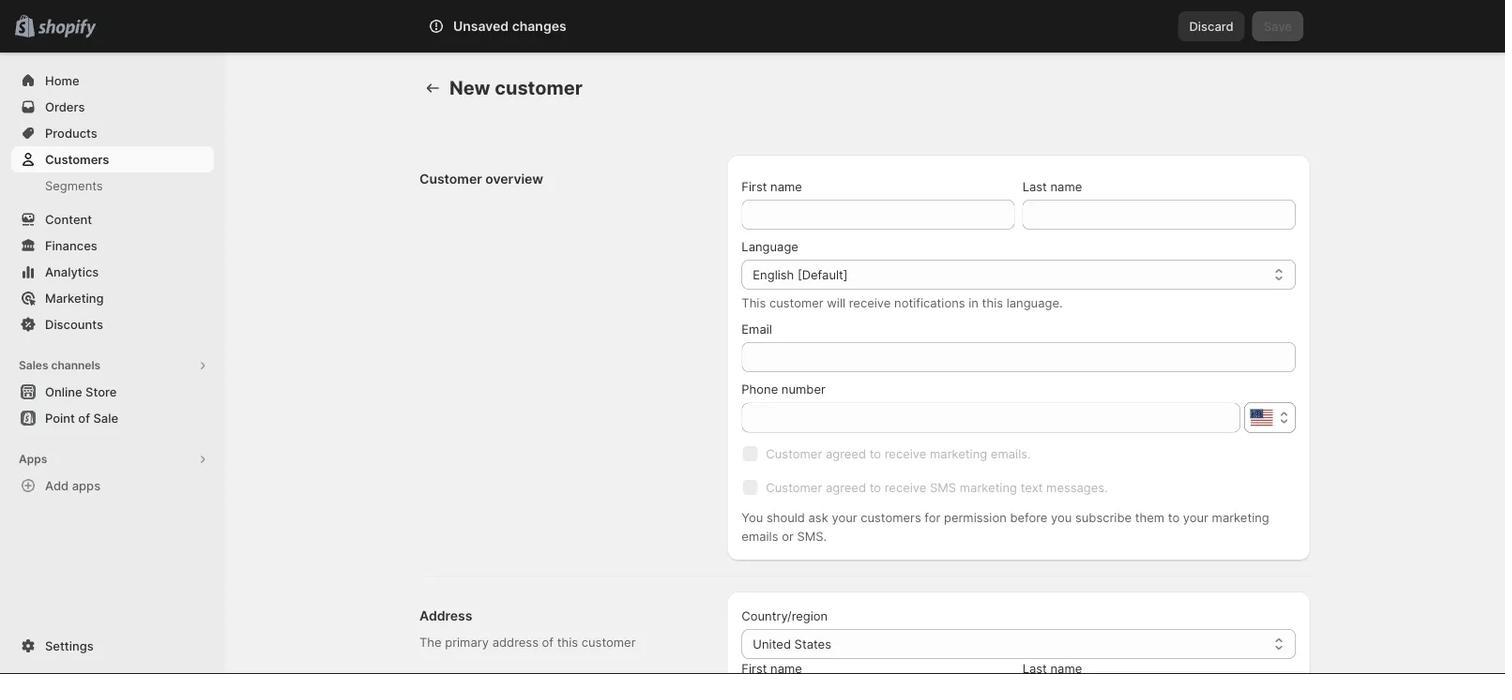 Task type: locate. For each thing, give the bounding box(es) containing it.
your right ask
[[832, 511, 857, 525]]

customer for new
[[495, 76, 583, 99]]

customer
[[495, 76, 583, 99], [769, 296, 824, 310], [582, 635, 636, 650]]

in
[[969, 296, 979, 310]]

1 vertical spatial customer
[[766, 447, 822, 461]]

1 vertical spatial this
[[557, 635, 578, 650]]

receive for notifications
[[849, 296, 891, 310]]

you
[[742, 511, 763, 525]]

united states
[[753, 637, 831, 652]]

2 vertical spatial to
[[1168, 511, 1180, 525]]

receive up customers
[[885, 480, 927, 495]]

2 vertical spatial customer
[[582, 635, 636, 650]]

to for sms
[[870, 480, 881, 495]]

country/region
[[742, 609, 828, 624]]

1 vertical spatial marketing
[[960, 480, 1017, 495]]

customer for customer overview
[[419, 171, 482, 187]]

notifications
[[894, 296, 965, 310]]

customer right address on the bottom of page
[[582, 635, 636, 650]]

the
[[419, 635, 442, 650]]

search button
[[480, 11, 1025, 41]]

2 vertical spatial customer
[[766, 480, 822, 495]]

this
[[982, 296, 1003, 310], [557, 635, 578, 650]]

name right the first
[[771, 179, 802, 194]]

your
[[832, 511, 857, 525], [1183, 511, 1209, 525]]

First name text field
[[742, 200, 1015, 230]]

analytics link
[[11, 259, 214, 285]]

marketing right them
[[1212, 511, 1270, 525]]

last
[[1023, 179, 1047, 194]]

receive for sms
[[885, 480, 927, 495]]

marketing inside you should ask your customers for permission before you subscribe them to your marketing emails or sms.
[[1212, 511, 1270, 525]]

language.
[[1007, 296, 1063, 310]]

agreed for customer agreed to receive sms marketing text messages.
[[826, 480, 866, 495]]

new
[[450, 76, 490, 99]]

receive up customer agreed to receive sms marketing text messages.
[[885, 447, 927, 461]]

primary
[[445, 635, 489, 650]]

receive
[[849, 296, 891, 310], [885, 447, 927, 461], [885, 480, 927, 495]]

receive right will
[[849, 296, 891, 310]]

phone number
[[742, 382, 826, 396]]

of
[[78, 411, 90, 426], [542, 635, 554, 650]]

0 horizontal spatial your
[[832, 511, 857, 525]]

to
[[870, 447, 881, 461], [870, 480, 881, 495], [1168, 511, 1180, 525]]

customer for this
[[769, 296, 824, 310]]

customer for customer agreed to receive sms marketing text messages.
[[766, 480, 822, 495]]

orders
[[45, 99, 85, 114]]

marketing up permission
[[960, 480, 1017, 495]]

settings
[[45, 639, 94, 654]]

2 vertical spatial marketing
[[1212, 511, 1270, 525]]

of right address on the bottom of page
[[542, 635, 554, 650]]

[default]
[[798, 267, 848, 282]]

emails.
[[991, 447, 1031, 461]]

united
[[753, 637, 791, 652]]

your right them
[[1183, 511, 1209, 525]]

customer agreed to receive marketing emails.
[[766, 447, 1031, 461]]

of left sale at the left bottom of page
[[78, 411, 90, 426]]

0 vertical spatial customer
[[419, 171, 482, 187]]

agreed
[[826, 447, 866, 461], [826, 480, 866, 495]]

apps
[[19, 453, 47, 466]]

add
[[45, 479, 69, 493]]

products link
[[11, 120, 214, 146]]

0 horizontal spatial name
[[771, 179, 802, 194]]

0 horizontal spatial this
[[557, 635, 578, 650]]

marketing link
[[11, 285, 214, 312]]

marketing
[[930, 447, 987, 461], [960, 480, 1017, 495], [1212, 511, 1270, 525]]

online
[[45, 385, 82, 399]]

content link
[[11, 206, 214, 233]]

orders link
[[11, 94, 214, 120]]

this right in
[[982, 296, 1003, 310]]

shopify image
[[38, 19, 96, 38]]

save button
[[1253, 11, 1303, 41]]

ask
[[809, 511, 828, 525]]

customers
[[861, 511, 921, 525]]

name
[[771, 179, 802, 194], [1051, 179, 1082, 194]]

channels
[[51, 359, 101, 373]]

1 horizontal spatial this
[[982, 296, 1003, 310]]

1 name from the left
[[771, 179, 802, 194]]

english
[[753, 267, 794, 282]]

0 vertical spatial of
[[78, 411, 90, 426]]

1 agreed from the top
[[826, 447, 866, 461]]

first name
[[742, 179, 802, 194]]

marketing up sms
[[930, 447, 987, 461]]

0 vertical spatial agreed
[[826, 447, 866, 461]]

customers link
[[11, 146, 214, 173]]

customer overview
[[419, 171, 543, 187]]

1 horizontal spatial name
[[1051, 179, 1082, 194]]

2 agreed from the top
[[826, 480, 866, 495]]

online store
[[45, 385, 117, 399]]

number
[[782, 382, 826, 396]]

1 vertical spatial agreed
[[826, 480, 866, 495]]

Email email field
[[742, 343, 1296, 373]]

0 horizontal spatial of
[[78, 411, 90, 426]]

1 your from the left
[[832, 511, 857, 525]]

0 vertical spatial to
[[870, 447, 881, 461]]

0 vertical spatial customer
[[495, 76, 583, 99]]

this right address on the bottom of page
[[557, 635, 578, 650]]

1 vertical spatial to
[[870, 480, 881, 495]]

0 vertical spatial receive
[[849, 296, 891, 310]]

0 vertical spatial this
[[982, 296, 1003, 310]]

2 vertical spatial receive
[[885, 480, 927, 495]]

customer down english [default] in the right of the page
[[769, 296, 824, 310]]

2 name from the left
[[1051, 179, 1082, 194]]

1 vertical spatial customer
[[769, 296, 824, 310]]

1 horizontal spatial your
[[1183, 511, 1209, 525]]

customer down changes
[[495, 76, 583, 99]]

name for first name
[[771, 179, 802, 194]]

finances
[[45, 238, 97, 253]]

1 vertical spatial of
[[542, 635, 554, 650]]

1 vertical spatial receive
[[885, 447, 927, 461]]

customer for customer agreed to receive marketing emails.
[[766, 447, 822, 461]]

name right last
[[1051, 179, 1082, 194]]

for
[[925, 511, 941, 525]]

this
[[742, 296, 766, 310]]

customer agreed to receive sms marketing text messages.
[[766, 480, 1108, 495]]

language
[[742, 239, 799, 254]]



Task type: vqa. For each thing, say whether or not it's contained in the screenshot.
will
yes



Task type: describe. For each thing, give the bounding box(es) containing it.
emails
[[742, 529, 778, 544]]

to inside you should ask your customers for permission before you subscribe them to your marketing emails or sms.
[[1168, 511, 1180, 525]]

text
[[1021, 480, 1043, 495]]

phone
[[742, 382, 778, 396]]

will
[[827, 296, 846, 310]]

1 horizontal spatial of
[[542, 635, 554, 650]]

home
[[45, 73, 79, 88]]

home link
[[11, 68, 214, 94]]

first
[[742, 179, 767, 194]]

or
[[782, 529, 794, 544]]

Last name text field
[[1023, 200, 1296, 230]]

should
[[767, 511, 805, 525]]

customers
[[45, 152, 109, 167]]

marketing
[[45, 291, 104, 305]]

to for marketing
[[870, 447, 881, 461]]

agreed for customer agreed to receive marketing emails.
[[826, 447, 866, 461]]

receive for marketing
[[885, 447, 927, 461]]

settings link
[[11, 633, 214, 660]]

point of sale
[[45, 411, 118, 426]]

states
[[794, 637, 831, 652]]

address
[[419, 609, 472, 625]]

apps button
[[11, 447, 214, 473]]

new customer
[[450, 76, 583, 99]]

permission
[[944, 511, 1007, 525]]

0 vertical spatial marketing
[[930, 447, 987, 461]]

you should ask your customers for permission before you subscribe them to your marketing emails or sms.
[[742, 511, 1270, 544]]

unsaved
[[453, 18, 509, 34]]

sale
[[93, 411, 118, 426]]

subscribe
[[1075, 511, 1132, 525]]

online store button
[[0, 379, 225, 405]]

apps
[[72, 479, 101, 493]]

discard
[[1189, 19, 1234, 33]]

online store link
[[11, 379, 214, 405]]

2 your from the left
[[1183, 511, 1209, 525]]

add apps button
[[11, 473, 214, 499]]

add apps
[[45, 479, 101, 493]]

email
[[742, 322, 772, 336]]

overview
[[485, 171, 543, 187]]

the primary address of this customer
[[419, 635, 636, 650]]

english [default]
[[753, 267, 848, 282]]

save
[[1264, 19, 1292, 33]]

sales
[[19, 359, 48, 373]]

name for last name
[[1051, 179, 1082, 194]]

analytics
[[45, 265, 99, 279]]

content
[[45, 212, 92, 227]]

messages.
[[1046, 480, 1108, 495]]

you
[[1051, 511, 1072, 525]]

products
[[45, 126, 97, 140]]

of inside button
[[78, 411, 90, 426]]

this customer will receive notifications in this language.
[[742, 296, 1063, 310]]

unsaved changes
[[453, 18, 566, 34]]

before
[[1010, 511, 1048, 525]]

finances link
[[11, 233, 214, 259]]

changes
[[512, 18, 566, 34]]

last name
[[1023, 179, 1082, 194]]

segments
[[45, 178, 103, 193]]

sales channels button
[[11, 353, 214, 379]]

them
[[1135, 511, 1165, 525]]

discard button
[[1178, 11, 1245, 41]]

search
[[511, 19, 551, 33]]

Phone number text field
[[742, 403, 1241, 433]]

point
[[45, 411, 75, 426]]

point of sale link
[[11, 405, 214, 432]]

address
[[492, 635, 539, 650]]

united states (+1) image
[[1250, 410, 1273, 427]]

store
[[85, 385, 117, 399]]

point of sale button
[[0, 405, 225, 432]]

sales channels
[[19, 359, 101, 373]]

discounts
[[45, 317, 103, 332]]

sms
[[930, 480, 956, 495]]

sms.
[[797, 529, 827, 544]]

segments link
[[11, 173, 214, 199]]

discounts link
[[11, 312, 214, 338]]



